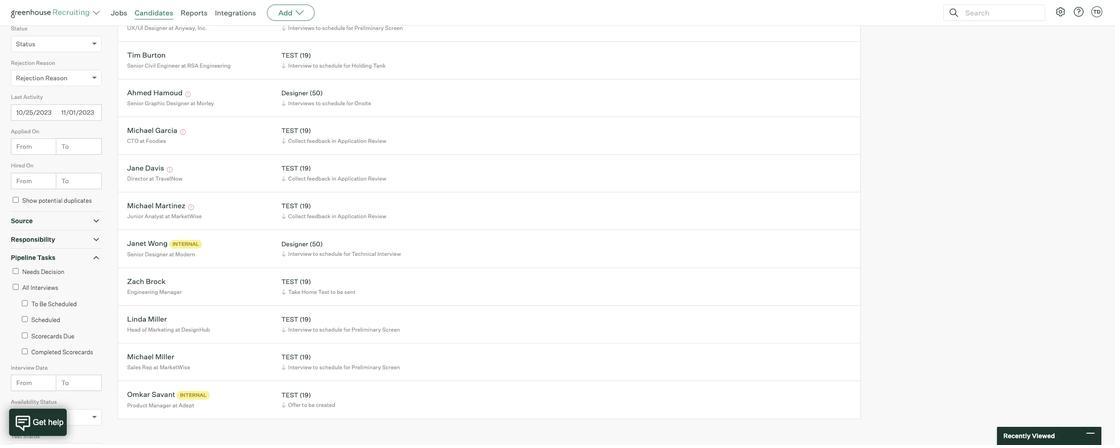 Task type: describe. For each thing, give the bounding box(es) containing it.
1 vertical spatial test
[[11, 433, 22, 440]]

michael martinez has been in application review for more than 5 days image
[[187, 205, 195, 210]]

application for jane davis
[[338, 175, 367, 182]]

test (19) offer to be created
[[281, 391, 335, 409]]

for for senior graphic designer at morley
[[346, 100, 353, 107]]

reports
[[181, 8, 208, 17]]

linda miller head of marketing at designhub
[[127, 315, 210, 333]]

last activity
[[11, 94, 43, 100]]

test for senior civil engineer at rsa engineering
[[281, 52, 298, 59]]

availability status element
[[11, 398, 102, 432]]

offer
[[288, 402, 301, 409]]

product
[[127, 402, 148, 409]]

interview for head of marketing at designhub
[[288, 327, 312, 333]]

rogers
[[150, 13, 174, 22]]

at down "davis" at the left
[[149, 175, 154, 182]]

ahmed
[[127, 88, 152, 97]]

(19) for engineering manager
[[300, 278, 311, 286]]

to for product manager at adept
[[302, 402, 307, 409]]

michael for michael martinez
[[127, 201, 154, 210]]

greenhouse recruiting image
[[11, 7, 93, 18]]

review for jane davis
[[368, 175, 386, 182]]

michael garcia link
[[127, 126, 177, 136]]

be inside test (19) offer to be created
[[308, 402, 315, 409]]

(19) for sales rep at marketwise
[[300, 354, 311, 361]]

interviews to schedule for preliminary screen link
[[280, 24, 405, 32]]

interview for sales rep at marketwise
[[288, 364, 312, 371]]

internal for omkar savant
[[180, 392, 207, 399]]

test status
[[11, 433, 40, 440]]

omkar savant
[[127, 390, 175, 399]]

test inside the test (19) interviews to schedule for preliminary screen
[[281, 14, 298, 22]]

at left 'modern'
[[169, 251, 174, 258]]

feedback for michael garcia
[[307, 138, 331, 144]]

michael inside michael miller sales rep at marketwise
[[127, 353, 154, 362]]

tim
[[127, 51, 141, 60]]

test (19) collect feedback in application review for michael martinez
[[281, 202, 386, 220]]

collect feedback in application review link for michael garcia
[[280, 137, 389, 145]]

michael martinez
[[127, 201, 185, 210]]

(19) inside the test (19) interviews to schedule for preliminary screen
[[300, 14, 311, 22]]

to be scheduled
[[31, 301, 77, 308]]

test (19) take home test to be sent
[[281, 278, 356, 296]]

schedule for senior graphic designer at morley
[[322, 100, 345, 107]]

(19) for director at travelnow
[[300, 165, 311, 172]]

at inside linda miller head of marketing at designhub
[[175, 327, 180, 333]]

candidate
[[16, 6, 46, 13]]

1 vertical spatial rejection
[[16, 74, 44, 82]]

janet wong
[[127, 239, 168, 248]]

Scorecards Due checkbox
[[22, 333, 28, 339]]

all for all interviews
[[22, 284, 29, 292]]

0 vertical spatial scheduled
[[48, 301, 77, 308]]

status element
[[11, 24, 102, 58]]

foodies
[[146, 138, 166, 144]]

interview to schedule for preliminary screen link for linda miller
[[280, 326, 403, 334]]

Completed Scorecards checkbox
[[22, 349, 28, 355]]

engineering inside zach brock engineering manager
[[127, 289, 158, 296]]

recently viewed
[[1004, 432, 1055, 440]]

(19) for cto at foodies
[[300, 127, 311, 135]]

review for michael martinez
[[368, 213, 386, 220]]

manager inside zach brock engineering manager
[[159, 289, 182, 296]]

jobs
[[111, 8, 127, 17]]

designer inside the "designer (50) interviews to schedule for onsite"
[[281, 89, 308, 97]]

linda
[[127, 315, 146, 324]]

burton
[[142, 51, 166, 60]]

(50) for ahmed hamoud
[[310, 89, 323, 97]]

linda miller link
[[127, 315, 167, 325]]

(19) for senior civil engineer at rsa engineering
[[300, 52, 311, 59]]

michael garcia
[[127, 126, 177, 135]]

all interviews
[[22, 284, 58, 292]]

anyway,
[[175, 24, 197, 31]]

test for head of marketing at designhub
[[281, 316, 298, 324]]

screen for michael miller
[[382, 364, 400, 371]]

tank
[[373, 62, 386, 69]]

brock
[[146, 277, 166, 286]]

ahmed hamoud link
[[127, 88, 183, 99]]

(19) for junior analyst at marketwise
[[300, 202, 311, 210]]

zach brock engineering manager
[[127, 277, 182, 296]]

engineer
[[157, 62, 180, 69]]

rsa
[[187, 62, 199, 69]]

garcia
[[155, 126, 177, 135]]

add button
[[267, 5, 315, 21]]

due
[[63, 333, 74, 340]]

wong
[[148, 239, 168, 248]]

tim burton link
[[127, 51, 166, 61]]

recently
[[1004, 432, 1031, 440]]

junior analyst at marketwise
[[127, 213, 202, 220]]

junior
[[127, 213, 143, 220]]

to for interview date
[[61, 379, 69, 387]]

head
[[127, 327, 141, 333]]

test (19) collect feedback in application review for michael garcia
[[281, 127, 386, 144]]

integrations link
[[215, 8, 256, 17]]

jacob
[[127, 13, 148, 22]]

rep
[[142, 364, 152, 371]]

at left adept
[[172, 402, 177, 409]]

designer (50) interview to schedule for technical interview
[[281, 240, 401, 258]]

for for sales rep at marketwise
[[344, 364, 351, 371]]

To Be Scheduled checkbox
[[22, 301, 28, 306]]

last
[[11, 94, 22, 100]]

collect feedback in application review link for michael martinez
[[280, 212, 389, 221]]

application for michael garcia
[[338, 138, 367, 144]]

test inside the test (19) take home test to be sent
[[318, 289, 329, 296]]

to left be
[[31, 301, 38, 308]]

add
[[278, 8, 293, 17]]

davis
[[145, 164, 164, 173]]

in for jane davis
[[332, 175, 337, 182]]

holding
[[352, 62, 372, 69]]

janet wong link
[[127, 239, 168, 250]]

feedback for jane davis
[[307, 175, 331, 182]]

1 vertical spatial scheduled
[[31, 317, 60, 324]]

feedback for michael martinez
[[307, 213, 331, 220]]

travelnow
[[155, 175, 183, 182]]

duplicates
[[64, 197, 92, 204]]

designer inside designer (50) interview to schedule for technical interview
[[281, 240, 308, 248]]

schedule for head of marketing at designhub
[[319, 327, 342, 333]]

to for senior civil engineer at rsa engineering
[[313, 62, 318, 69]]

take home test to be sent link
[[280, 288, 358, 297]]

collect for michael garcia
[[288, 138, 306, 144]]

collect feedback in application review link for jane davis
[[280, 174, 389, 183]]

zach brock link
[[127, 277, 166, 288]]

sales
[[127, 364, 141, 371]]

ahmed hamoud has been in onsite for more than 21 days image
[[184, 92, 192, 97]]

from for interview
[[16, 379, 32, 387]]

rejection reason element
[[11, 58, 102, 93]]

senior for ahmed hamoud
[[127, 100, 144, 107]]

Scheduled checkbox
[[22, 317, 28, 323]]

viewed
[[1032, 432, 1055, 440]]

jacob rogers link
[[127, 13, 174, 23]]

interview down completed scorecards checkbox
[[11, 365, 34, 371]]

activity
[[23, 94, 43, 100]]

tim burton senior civil engineer at rsa engineering
[[127, 51, 231, 69]]

needs
[[22, 268, 40, 276]]

be
[[40, 301, 47, 308]]

0 vertical spatial marketwise
[[171, 213, 202, 220]]

decision
[[41, 268, 64, 276]]

schedule for sales rep at marketwise
[[319, 364, 342, 371]]

civil
[[145, 62, 156, 69]]

jane davis link
[[127, 164, 164, 174]]

show
[[22, 197, 37, 204]]

interview right technical
[[378, 251, 401, 258]]

to inside the test (19) take home test to be sent
[[331, 289, 336, 296]]

at down martinez on the left of the page
[[165, 213, 170, 220]]

date
[[36, 365, 48, 371]]

at inside tim burton senior civil engineer at rsa engineering
[[181, 62, 186, 69]]

(19) for head of marketing at designhub
[[300, 316, 311, 324]]



Task type: vqa. For each thing, say whether or not it's contained in the screenshot.
NEEDS
yes



Task type: locate. For each thing, give the bounding box(es) containing it.
interviews to schedule for onsite link
[[280, 99, 374, 108]]

8 (19) from the top
[[300, 354, 311, 361]]

of
[[142, 327, 147, 333]]

1 vertical spatial marketwise
[[160, 364, 190, 371]]

graphic
[[145, 100, 165, 107]]

0 vertical spatial preliminary
[[355, 24, 384, 31]]

engineering down zach brock link
[[127, 289, 158, 296]]

rejection
[[11, 59, 35, 66], [16, 74, 44, 82]]

0 vertical spatial test (19) interview to schedule for preliminary screen
[[281, 316, 400, 333]]

completed scorecards
[[31, 349, 93, 356]]

1 test from the top
[[281, 14, 298, 22]]

scheduled down be
[[31, 317, 60, 324]]

0 horizontal spatial engineering
[[127, 289, 158, 296]]

1 horizontal spatial be
[[337, 289, 343, 296]]

inc.
[[198, 24, 207, 31]]

5 (19) from the top
[[300, 202, 311, 210]]

to up test (19) offer to be created
[[313, 364, 318, 371]]

engineering inside tim burton senior civil engineer at rsa engineering
[[200, 62, 231, 69]]

2 from from the top
[[16, 177, 32, 185]]

11/01/2023
[[61, 108, 94, 116]]

(50) inside the "designer (50) interviews to schedule for onsite"
[[310, 89, 323, 97]]

0 vertical spatial senior
[[127, 62, 144, 69]]

2 vertical spatial test (19) collect feedback in application review
[[281, 202, 386, 220]]

0 vertical spatial manager
[[159, 289, 182, 296]]

scorecards up the completed
[[31, 333, 62, 340]]

1 vertical spatial review
[[368, 175, 386, 182]]

3 test from the top
[[281, 127, 298, 135]]

to inside test (19) offer to be created
[[302, 402, 307, 409]]

9 (19) from the top
[[300, 391, 311, 399]]

test status element
[[11, 432, 102, 446]]

3 (19) from the top
[[300, 127, 311, 135]]

0 vertical spatial interview to schedule for preliminary screen link
[[280, 326, 403, 334]]

1 horizontal spatial engineering
[[200, 62, 231, 69]]

1 from from the top
[[16, 143, 32, 150]]

1 collect from the top
[[288, 138, 306, 144]]

manager down savant
[[149, 402, 171, 409]]

preliminary inside the test (19) interviews to schedule for preliminary screen
[[355, 24, 384, 31]]

1 vertical spatial scorecards
[[62, 349, 93, 356]]

for for senior civil engineer at rsa engineering
[[344, 62, 351, 69]]

td button
[[1090, 5, 1105, 19]]

3 review from the top
[[368, 213, 386, 220]]

1 vertical spatial michael
[[127, 201, 154, 210]]

interview for senior civil engineer at rsa engineering
[[288, 62, 312, 69]]

source
[[11, 217, 33, 225]]

preliminary for michael miller
[[352, 364, 381, 371]]

on for hired on
[[26, 162, 34, 169]]

screen inside the test (19) interviews to schedule for preliminary screen
[[385, 24, 403, 31]]

3 collect from the top
[[288, 213, 306, 220]]

all inside availability status element
[[16, 414, 24, 421]]

0 vertical spatial review
[[368, 138, 386, 144]]

interview to schedule for holding tank link
[[280, 61, 388, 70]]

1 vertical spatial in
[[332, 175, 337, 182]]

4 test from the top
[[281, 165, 298, 172]]

product manager at adept
[[127, 402, 194, 409]]

interview to schedule for preliminary screen link down "sent"
[[280, 326, 403, 334]]

test inside test (19) offer to be created
[[281, 391, 298, 399]]

(50)
[[310, 89, 323, 97], [310, 240, 323, 248]]

0 horizontal spatial test
[[11, 433, 22, 440]]

(50) for janet wong
[[310, 240, 323, 248]]

to left "sent"
[[331, 289, 336, 296]]

ux/ui
[[127, 24, 143, 31]]

for inside the "designer (50) interviews to schedule for onsite"
[[346, 100, 353, 107]]

2 (50) from the top
[[310, 240, 323, 248]]

interview up test (19) offer to be created
[[288, 364, 312, 371]]

to for senior graphic designer at morley
[[316, 100, 321, 107]]

(19) inside the test (19) take home test to be sent
[[300, 278, 311, 286]]

2 michael from the top
[[127, 201, 154, 210]]

1 vertical spatial (50)
[[310, 240, 323, 248]]

miller inside linda miller head of marketing at designhub
[[148, 315, 167, 324]]

1 vertical spatial application
[[338, 175, 367, 182]]

hamoud
[[153, 88, 183, 97]]

2 vertical spatial from
[[16, 379, 32, 387]]

1 review from the top
[[368, 138, 386, 144]]

1 vertical spatial preliminary
[[352, 327, 381, 333]]

Needs Decision checkbox
[[13, 268, 19, 274]]

director at travelnow
[[127, 175, 183, 182]]

in for michael martinez
[[332, 213, 337, 220]]

integrations
[[215, 8, 256, 17]]

test for director at travelnow
[[281, 165, 298, 172]]

to inside test (19) interview to schedule for holding tank
[[313, 62, 318, 69]]

(19) inside test (19) interview to schedule for holding tank
[[300, 52, 311, 59]]

0 vertical spatial collect feedback in application review link
[[280, 137, 389, 145]]

3 in from the top
[[332, 213, 337, 220]]

1 vertical spatial all
[[16, 414, 24, 421]]

screen for linda miller
[[382, 327, 400, 333]]

jane davis has been in application review for more than 5 days image
[[166, 167, 174, 173]]

2 senior from the top
[[127, 100, 144, 107]]

9 test from the top
[[281, 391, 298, 399]]

applied on
[[11, 128, 39, 135]]

at left rsa
[[181, 62, 186, 69]]

senior down the ahmed
[[127, 100, 144, 107]]

1 vertical spatial rejection reason
[[16, 74, 68, 82]]

from for applied
[[16, 143, 32, 150]]

Search text field
[[963, 6, 1037, 19]]

3 test (19) collect feedback in application review from the top
[[281, 202, 386, 220]]

at right the cto
[[140, 138, 145, 144]]

0 vertical spatial engineering
[[200, 62, 231, 69]]

0 vertical spatial reason
[[36, 59, 55, 66]]

michael garcia has been in application review for more than 5 days image
[[179, 130, 187, 135]]

engineering right rsa
[[200, 62, 231, 69]]

schedule left technical
[[319, 251, 342, 258]]

2 vertical spatial interviews
[[31, 284, 58, 292]]

schedule inside the "designer (50) interviews to schedule for onsite"
[[322, 100, 345, 107]]

all
[[22, 284, 29, 292], [16, 414, 24, 421]]

0 vertical spatial scorecards
[[31, 333, 62, 340]]

candidates link
[[135, 8, 173, 17]]

interviews for designer
[[288, 100, 315, 107]]

rejection reason up activity
[[16, 74, 68, 82]]

1 vertical spatial screen
[[382, 327, 400, 333]]

2 collect from the top
[[288, 175, 306, 182]]

3 collect feedback in application review link from the top
[[280, 212, 389, 221]]

schedule for senior civil engineer at rsa engineering
[[319, 62, 342, 69]]

3 from from the top
[[16, 379, 32, 387]]

to down '11/01/2023'
[[61, 143, 69, 150]]

All Interviews checkbox
[[13, 284, 19, 290]]

to down the completed scorecards
[[61, 379, 69, 387]]

all right all interviews 'checkbox'
[[22, 284, 29, 292]]

michael miller sales rep at marketwise
[[127, 353, 190, 371]]

tag
[[48, 6, 59, 13]]

rejection reason
[[11, 59, 55, 66], [16, 74, 68, 82]]

from for hired
[[16, 177, 32, 185]]

1 vertical spatial test (19) collect feedback in application review
[[281, 165, 386, 182]]

senior inside tim burton senior civil engineer at rsa engineering
[[127, 62, 144, 69]]

analyst
[[145, 213, 164, 220]]

manager
[[159, 289, 182, 296], [149, 402, 171, 409]]

0 vertical spatial collect
[[288, 138, 306, 144]]

home
[[302, 289, 317, 296]]

collect for michael martinez
[[288, 213, 306, 220]]

at inside michael miller sales rep at marketwise
[[154, 364, 159, 371]]

miller for linda miller
[[148, 315, 167, 324]]

pipeline tasks
[[11, 254, 55, 262]]

1 test (19) collect feedback in application review from the top
[[281, 127, 386, 144]]

sent
[[345, 289, 356, 296]]

2 vertical spatial screen
[[382, 364, 400, 371]]

td
[[1094, 9, 1101, 15]]

miller up marketing
[[148, 315, 167, 324]]

to down the interview to schedule for holding tank link
[[316, 100, 321, 107]]

interviews
[[288, 24, 315, 31], [288, 100, 315, 107], [31, 284, 58, 292]]

(50) inside designer (50) interview to schedule for technical interview
[[310, 240, 323, 248]]

reports link
[[181, 8, 208, 17]]

7 (19) from the top
[[300, 316, 311, 324]]

0 vertical spatial interviews
[[288, 24, 315, 31]]

internal up adept
[[180, 392, 207, 399]]

to for applied on
[[61, 143, 69, 150]]

on
[[32, 128, 39, 135], [26, 162, 34, 169]]

0 vertical spatial feedback
[[307, 138, 331, 144]]

2 vertical spatial michael
[[127, 353, 154, 362]]

test down availability
[[11, 433, 22, 440]]

Show potential duplicates checkbox
[[13, 197, 19, 203]]

interview inside test (19) interview to schedule for holding tank
[[288, 62, 312, 69]]

0 vertical spatial (50)
[[310, 89, 323, 97]]

scorecards due
[[31, 333, 74, 340]]

2 vertical spatial in
[[332, 213, 337, 220]]

test (19) interview to schedule for holding tank
[[281, 52, 386, 69]]

be left created
[[308, 402, 315, 409]]

at down ahmed hamoud has been in onsite for more than 21 days icon
[[190, 100, 195, 107]]

configure image
[[1056, 6, 1066, 17]]

internal up 'modern'
[[173, 241, 199, 247]]

schedule down take home test to be sent link
[[319, 327, 342, 333]]

on right applied
[[32, 128, 39, 135]]

for for senior designer at modern
[[344, 251, 351, 258]]

for inside test (19) interview to schedule for holding tank
[[344, 62, 351, 69]]

michael
[[127, 126, 154, 135], [127, 201, 154, 210], [127, 353, 154, 362]]

2 vertical spatial senior
[[127, 251, 144, 258]]

created
[[316, 402, 335, 409]]

show potential duplicates
[[22, 197, 92, 204]]

1 vertical spatial interview to schedule for preliminary screen link
[[280, 363, 403, 372]]

interview for senior designer at modern
[[288, 251, 312, 258]]

test for product manager at adept
[[281, 391, 298, 399]]

schedule up created
[[319, 364, 342, 371]]

from down interview date
[[16, 379, 32, 387]]

at
[[169, 24, 174, 31], [181, 62, 186, 69], [190, 100, 195, 107], [140, 138, 145, 144], [149, 175, 154, 182], [165, 213, 170, 220], [169, 251, 174, 258], [175, 327, 180, 333], [154, 364, 159, 371], [172, 402, 177, 409]]

rejection reason down status element
[[11, 59, 55, 66]]

1 feedback from the top
[[307, 138, 331, 144]]

miller for michael miller
[[155, 353, 174, 362]]

director
[[127, 175, 148, 182]]

test for cto at foodies
[[281, 127, 298, 135]]

test for junior analyst at marketwise
[[281, 202, 298, 210]]

cto
[[127, 138, 139, 144]]

interview up the test (19) take home test to be sent
[[288, 251, 312, 258]]

0 horizontal spatial scorecards
[[31, 333, 62, 340]]

7 test from the top
[[281, 316, 298, 324]]

interview to schedule for preliminary screen link for michael miller
[[280, 363, 403, 372]]

michael for michael garcia
[[127, 126, 154, 135]]

(19) for product manager at adept
[[300, 391, 311, 399]]

1 michael from the top
[[127, 126, 154, 135]]

to up the "designer (50) interviews to schedule for onsite" in the left top of the page
[[313, 62, 318, 69]]

test (19) interview to schedule for preliminary screen for linda miller
[[281, 316, 400, 333]]

from down applied on
[[16, 143, 32, 150]]

0 vertical spatial rejection
[[11, 59, 35, 66]]

all for all
[[16, 414, 24, 421]]

designer (50) interviews to schedule for onsite
[[281, 89, 371, 107]]

0 vertical spatial rejection reason
[[11, 59, 55, 66]]

offer to be created link
[[280, 401, 338, 410]]

1 vertical spatial miller
[[155, 353, 174, 362]]

0 vertical spatial all
[[22, 284, 29, 292]]

michael miller link
[[127, 353, 174, 363]]

0 vertical spatial miller
[[148, 315, 167, 324]]

onsite
[[355, 100, 371, 107]]

1 vertical spatial test (19) interview to schedule for preliminary screen
[[281, 354, 400, 371]]

interview to schedule for preliminary screen link
[[280, 326, 403, 334], [280, 363, 403, 372]]

interview
[[288, 62, 312, 69], [288, 251, 312, 258], [378, 251, 401, 258], [288, 327, 312, 333], [288, 364, 312, 371], [11, 365, 34, 371]]

collect for jane davis
[[288, 175, 306, 182]]

0 vertical spatial be
[[337, 289, 343, 296]]

to inside the "designer (50) interviews to schedule for onsite"
[[316, 100, 321, 107]]

marketwise down michael miller link
[[160, 364, 190, 371]]

test (19) interview to schedule for preliminary screen for michael miller
[[281, 354, 400, 371]]

to for senior designer at modern
[[313, 251, 318, 258]]

schedule inside designer (50) interview to schedule for technical interview
[[319, 251, 342, 258]]

0 vertical spatial from
[[16, 143, 32, 150]]

2 application from the top
[[338, 175, 367, 182]]

to up the test (19) take home test to be sent
[[313, 251, 318, 258]]

scheduled right be
[[48, 301, 77, 308]]

schedule for senior designer at modern
[[319, 251, 342, 258]]

designer inside jacob rogers ux/ui designer at anyway, inc.
[[145, 24, 168, 31]]

at down rogers
[[169, 24, 174, 31]]

to for hired on
[[61, 177, 69, 185]]

3 application from the top
[[338, 213, 367, 220]]

scheduled
[[48, 301, 77, 308], [31, 317, 60, 324]]

interview down take
[[288, 327, 312, 333]]

interview up the "designer (50) interviews to schedule for onsite" in the left top of the page
[[288, 62, 312, 69]]

2 vertical spatial preliminary
[[352, 364, 381, 371]]

be left "sent"
[[337, 289, 343, 296]]

availability status
[[11, 399, 57, 406]]

at right rep
[[154, 364, 159, 371]]

completed
[[31, 349, 61, 356]]

schedule
[[322, 24, 345, 31], [319, 62, 342, 69], [322, 100, 345, 107], [319, 251, 342, 258], [319, 327, 342, 333], [319, 364, 342, 371]]

marketing
[[148, 327, 174, 333]]

6 (19) from the top
[[300, 278, 311, 286]]

0 vertical spatial in
[[332, 138, 337, 144]]

schedule inside the test (19) interviews to schedule for preliminary screen
[[322, 24, 345, 31]]

test inside test (19) interview to schedule for holding tank
[[281, 52, 298, 59]]

omkar
[[127, 390, 150, 399]]

1 vertical spatial senior
[[127, 100, 144, 107]]

2 vertical spatial application
[[338, 213, 367, 220]]

2 (19) from the top
[[300, 52, 311, 59]]

senior down tim
[[127, 62, 144, 69]]

2 feedback from the top
[[307, 175, 331, 182]]

1 vertical spatial engineering
[[127, 289, 158, 296]]

to up show potential duplicates
[[61, 177, 69, 185]]

1 vertical spatial be
[[308, 402, 315, 409]]

tasks
[[37, 254, 55, 262]]

review for michael garcia
[[368, 138, 386, 144]]

marketwise down michael martinez has been in application review for more than 5 days image
[[171, 213, 202, 220]]

michael up the sales
[[127, 353, 154, 362]]

on right hired
[[26, 162, 34, 169]]

1 vertical spatial collect
[[288, 175, 306, 182]]

zach
[[127, 277, 144, 286]]

3 senior from the top
[[127, 251, 144, 258]]

interview to schedule for preliminary screen link up created
[[280, 363, 403, 372]]

to inside designer (50) interview to schedule for technical interview
[[313, 251, 318, 258]]

test for engineering manager
[[281, 278, 298, 286]]

test (19) collect feedback in application review for jane davis
[[281, 165, 386, 182]]

michael up junior
[[127, 201, 154, 210]]

jobs link
[[111, 8, 127, 17]]

at inside jacob rogers ux/ui designer at anyway, inc.
[[169, 24, 174, 31]]

from down "hired on"
[[16, 177, 32, 185]]

to up test (19) interview to schedule for holding tank
[[316, 24, 321, 31]]

responsibility
[[11, 236, 55, 243]]

senior
[[127, 62, 144, 69], [127, 100, 144, 107], [127, 251, 144, 258]]

test inside the test (19) take home test to be sent
[[281, 278, 298, 286]]

2 test (19) interview to schedule for preliminary screen from the top
[[281, 354, 400, 371]]

1 vertical spatial from
[[16, 177, 32, 185]]

1 collect feedback in application review link from the top
[[280, 137, 389, 145]]

(19) inside test (19) offer to be created
[[300, 391, 311, 399]]

0 vertical spatial test (19) collect feedback in application review
[[281, 127, 386, 144]]

omkar savant link
[[127, 390, 175, 401]]

senior for janet wong
[[127, 251, 144, 258]]

2 test (19) collect feedback in application review from the top
[[281, 165, 386, 182]]

schedule left onsite
[[322, 100, 345, 107]]

michael up cto at foodies
[[127, 126, 154, 135]]

0 vertical spatial test
[[318, 289, 329, 296]]

1 (50) from the top
[[310, 89, 323, 97]]

1 test (19) interview to schedule for preliminary screen from the top
[[281, 316, 400, 333]]

designhub
[[181, 327, 210, 333]]

to for sales rep at marketwise
[[313, 364, 318, 371]]

test for sales rep at marketwise
[[281, 354, 298, 361]]

2 vertical spatial collect
[[288, 213, 306, 220]]

5 test from the top
[[281, 202, 298, 210]]

1 vertical spatial interviews
[[288, 100, 315, 107]]

1 vertical spatial collect feedback in application review link
[[280, 174, 389, 183]]

interviews inside the "designer (50) interviews to schedule for onsite"
[[288, 100, 315, 107]]

scorecards down due
[[62, 349, 93, 356]]

interviews inside the test (19) interviews to schedule for preliminary screen
[[288, 24, 315, 31]]

0 vertical spatial on
[[32, 128, 39, 135]]

1 in from the top
[[332, 138, 337, 144]]

8 test from the top
[[281, 354, 298, 361]]

6 test from the top
[[281, 278, 298, 286]]

1 horizontal spatial test
[[318, 289, 329, 296]]

engineering
[[200, 62, 231, 69], [127, 289, 158, 296]]

for inside the test (19) interviews to schedule for preliminary screen
[[346, 24, 353, 31]]

4 (19) from the top
[[300, 165, 311, 172]]

0 vertical spatial internal
[[173, 241, 199, 247]]

miller down marketing
[[155, 353, 174, 362]]

needs decision
[[22, 268, 64, 276]]

(50) up interview to schedule for technical interview link
[[310, 240, 323, 248]]

2 collect feedback in application review link from the top
[[280, 174, 389, 183]]

for
[[346, 24, 353, 31], [344, 62, 351, 69], [346, 100, 353, 107], [344, 251, 351, 258], [344, 327, 351, 333], [344, 364, 351, 371]]

1 vertical spatial reason
[[45, 74, 68, 82]]

test
[[281, 14, 298, 22], [281, 52, 298, 59], [281, 127, 298, 135], [281, 165, 298, 172], [281, 202, 298, 210], [281, 278, 298, 286], [281, 316, 298, 324], [281, 354, 298, 361], [281, 391, 298, 399]]

1 (19) from the top
[[300, 14, 311, 22]]

hired
[[11, 162, 25, 169]]

1 vertical spatial internal
[[180, 392, 207, 399]]

to down take home test to be sent link
[[313, 327, 318, 333]]

1 vertical spatial on
[[26, 162, 34, 169]]

2 vertical spatial collect feedback in application review link
[[280, 212, 389, 221]]

cto at foodies
[[127, 138, 166, 144]]

to inside the test (19) interviews to schedule for preliminary screen
[[316, 24, 321, 31]]

schedule up test (19) interview to schedule for holding tank
[[322, 24, 345, 31]]

test right home
[[318, 289, 329, 296]]

(50) up interviews to schedule for onsite link
[[310, 89, 323, 97]]

2 interview to schedule for preliminary screen link from the top
[[280, 363, 403, 372]]

3 michael from the top
[[127, 353, 154, 362]]

preliminary for linda miller
[[352, 327, 381, 333]]

0 vertical spatial screen
[[385, 24, 403, 31]]

technical
[[352, 251, 376, 258]]

1 senior from the top
[[127, 62, 144, 69]]

at right marketing
[[175, 327, 180, 333]]

manager down brock
[[159, 289, 182, 296]]

1 vertical spatial manager
[[149, 402, 171, 409]]

availability
[[11, 399, 39, 406]]

0 horizontal spatial be
[[308, 402, 315, 409]]

jacob rogers ux/ui designer at anyway, inc.
[[127, 13, 207, 31]]

martinez
[[155, 201, 185, 210]]

morley
[[197, 100, 214, 107]]

in for michael garcia
[[332, 138, 337, 144]]

interview to schedule for technical interview link
[[280, 250, 403, 259]]

2 vertical spatial feedback
[[307, 213, 331, 220]]

2 review from the top
[[368, 175, 386, 182]]

miller inside michael miller sales rep at marketwise
[[155, 353, 174, 362]]

be inside the test (19) take home test to be sent
[[337, 289, 343, 296]]

0 vertical spatial application
[[338, 138, 367, 144]]

for inside designer (50) interview to schedule for technical interview
[[344, 251, 351, 258]]

marketwise inside michael miller sales rep at marketwise
[[160, 364, 190, 371]]

2 in from the top
[[332, 175, 337, 182]]

2 test from the top
[[281, 52, 298, 59]]

all down availability
[[16, 414, 24, 421]]

application for michael martinez
[[338, 213, 367, 220]]

candidate tag
[[16, 6, 59, 13]]

1 interview to schedule for preliminary screen link from the top
[[280, 326, 403, 334]]

collect
[[288, 138, 306, 144], [288, 175, 306, 182], [288, 213, 306, 220]]

for for head of marketing at designhub
[[344, 327, 351, 333]]

2 vertical spatial review
[[368, 213, 386, 220]]

internal for janet wong
[[173, 241, 199, 247]]

1 horizontal spatial scorecards
[[62, 349, 93, 356]]

feedback
[[307, 138, 331, 144], [307, 175, 331, 182], [307, 213, 331, 220]]

schedule inside test (19) interview to schedule for holding tank
[[319, 62, 342, 69]]

to for head of marketing at designhub
[[313, 327, 318, 333]]

interviews for test
[[288, 24, 315, 31]]

1 application from the top
[[338, 138, 367, 144]]

savant
[[152, 390, 175, 399]]

janet
[[127, 239, 146, 248]]

scorecards
[[31, 333, 62, 340], [62, 349, 93, 356]]

take
[[288, 289, 301, 296]]

to right offer
[[302, 402, 307, 409]]

0 vertical spatial michael
[[127, 126, 154, 135]]

1 vertical spatial feedback
[[307, 175, 331, 182]]

3 feedback from the top
[[307, 213, 331, 220]]

senior down janet
[[127, 251, 144, 258]]

on for applied on
[[32, 128, 39, 135]]

schedule left holding
[[319, 62, 342, 69]]



